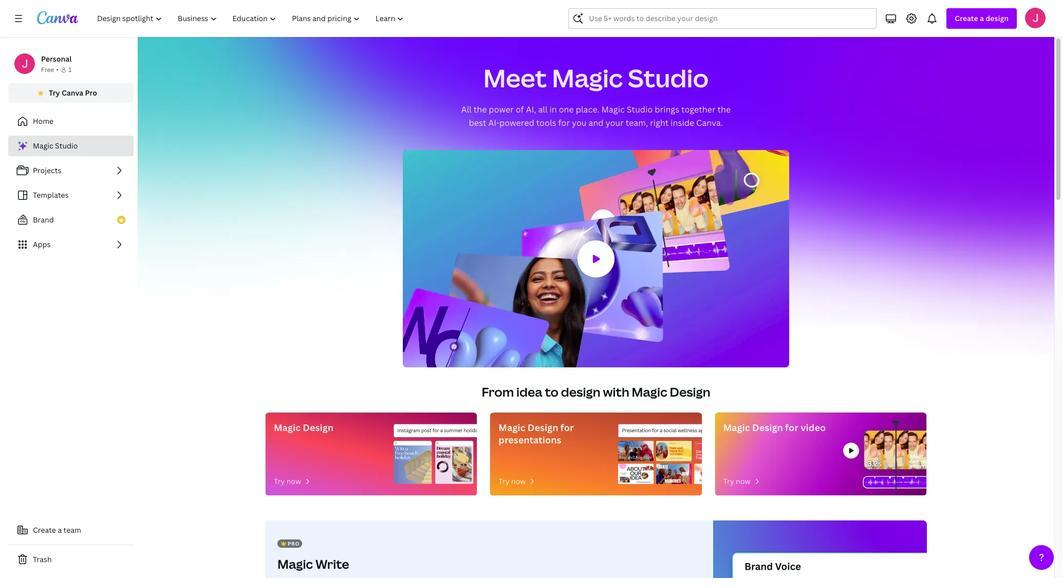 Task type: locate. For each thing, give the bounding box(es) containing it.
all the power of ai, all in one place. magic studio brings together the best ai-powered tools for you and your team, right inside canva.
[[461, 104, 731, 128]]

create a team
[[33, 525, 81, 535]]

0 horizontal spatial the
[[474, 104, 487, 115]]

magic studio
[[33, 141, 78, 151]]

write
[[316, 556, 349, 573]]

design inside magic design for presentations
[[528, 421, 558, 434]]

trash
[[33, 555, 52, 564]]

in
[[550, 104, 557, 115]]

magic
[[552, 61, 623, 95], [602, 104, 625, 115], [33, 141, 53, 151], [632, 383, 667, 400], [274, 421, 301, 434], [499, 421, 525, 434], [723, 421, 750, 434], [278, 556, 313, 573]]

design right to at right
[[561, 383, 601, 400]]

canva.
[[696, 117, 723, 128]]

2 horizontal spatial now
[[736, 476, 751, 486]]

0 horizontal spatial design
[[561, 383, 601, 400]]

all
[[461, 104, 472, 115]]

for
[[558, 117, 570, 128], [561, 421, 574, 434], [785, 421, 799, 434]]

tools
[[536, 117, 556, 128]]

the
[[474, 104, 487, 115], [718, 104, 731, 115]]

2 horizontal spatial try now
[[723, 476, 751, 486]]

personal
[[41, 54, 72, 64]]

studio up brings
[[628, 61, 709, 95]]

0 horizontal spatial try now
[[274, 476, 301, 486]]

studio up team,
[[627, 104, 653, 115]]

design
[[670, 383, 711, 400], [303, 421, 334, 434], [528, 421, 558, 434], [752, 421, 783, 434]]

1 horizontal spatial try now
[[499, 476, 526, 486]]

projects link
[[8, 160, 134, 181]]

studio
[[628, 61, 709, 95], [627, 104, 653, 115], [55, 141, 78, 151]]

try
[[49, 88, 60, 98], [274, 476, 285, 486], [499, 476, 510, 486], [723, 476, 734, 486]]

2 vertical spatial studio
[[55, 141, 78, 151]]

team,
[[626, 117, 648, 128]]

now
[[287, 476, 301, 486], [511, 476, 526, 486], [736, 476, 751, 486]]

design for magic design for video
[[752, 421, 783, 434]]

create a design button
[[947, 8, 1017, 29]]

0 horizontal spatial create
[[33, 525, 56, 535]]

try inside try canva pro button
[[49, 88, 60, 98]]

1 now from the left
[[287, 476, 301, 486]]

a
[[980, 13, 984, 23], [58, 525, 62, 535]]

create
[[955, 13, 978, 23], [33, 525, 56, 535]]

for for magic design for video
[[785, 421, 799, 434]]

0 vertical spatial studio
[[628, 61, 709, 95]]

best
[[469, 117, 486, 128]]

from
[[482, 383, 514, 400]]

1 horizontal spatial design
[[986, 13, 1009, 23]]

for down the from idea to design with magic design
[[561, 421, 574, 434]]

a for team
[[58, 525, 62, 535]]

magic inside all the power of ai, all in one place. magic studio brings together the best ai-powered tools for you and your team, right inside canva.
[[602, 104, 625, 115]]

free
[[41, 65, 54, 74]]

trash link
[[8, 549, 134, 570]]

a inside button
[[58, 525, 62, 535]]

0 vertical spatial design
[[986, 13, 1009, 23]]

1 vertical spatial create
[[33, 525, 56, 535]]

1 vertical spatial a
[[58, 525, 62, 535]]

for down one
[[558, 117, 570, 128]]

and
[[589, 117, 604, 128]]

video
[[801, 421, 826, 434]]

all
[[538, 104, 548, 115]]

try now for magic design
[[274, 476, 301, 486]]

presentations
[[499, 434, 562, 446]]

create inside button
[[33, 525, 56, 535]]

0 vertical spatial a
[[980, 13, 984, 23]]

right
[[650, 117, 669, 128]]

for inside magic design for presentations
[[561, 421, 574, 434]]

meet magic studio
[[483, 61, 709, 95]]

3 now from the left
[[736, 476, 751, 486]]

0 horizontal spatial a
[[58, 525, 62, 535]]

now for magic design for presentations
[[511, 476, 526, 486]]

magic design for presentations
[[499, 421, 574, 446]]

3 try now from the left
[[723, 476, 751, 486]]

power
[[489, 104, 514, 115]]

magic inside magic design for presentations
[[499, 421, 525, 434]]

1 vertical spatial design
[[561, 383, 601, 400]]

1 vertical spatial studio
[[627, 104, 653, 115]]

pro
[[288, 540, 300, 547]]

brand
[[33, 215, 54, 225]]

design
[[986, 13, 1009, 23], [561, 383, 601, 400]]

design inside "dropdown button"
[[986, 13, 1009, 23]]

None search field
[[569, 8, 877, 29]]

create for create a team
[[33, 525, 56, 535]]

2 try now from the left
[[499, 476, 526, 486]]

1 horizontal spatial create
[[955, 13, 978, 23]]

list
[[8, 136, 134, 255]]

to
[[545, 383, 559, 400]]

try now
[[274, 476, 301, 486], [499, 476, 526, 486], [723, 476, 751, 486]]

1 horizontal spatial the
[[718, 104, 731, 115]]

for left video
[[785, 421, 799, 434]]

the up best
[[474, 104, 487, 115]]

1 try now from the left
[[274, 476, 301, 486]]

1
[[68, 65, 72, 74]]

1 the from the left
[[474, 104, 487, 115]]

2 now from the left
[[511, 476, 526, 486]]

studio down home link
[[55, 141, 78, 151]]

top level navigation element
[[90, 8, 413, 29]]

design left james peterson image
[[986, 13, 1009, 23]]

•
[[56, 65, 59, 74]]

1 horizontal spatial now
[[511, 476, 526, 486]]

Search search field
[[589, 9, 856, 28]]

a inside "dropdown button"
[[980, 13, 984, 23]]

0 vertical spatial create
[[955, 13, 978, 23]]

magic design for video
[[723, 421, 826, 434]]

1 horizontal spatial a
[[980, 13, 984, 23]]

create inside "dropdown button"
[[955, 13, 978, 23]]

0 horizontal spatial now
[[287, 476, 301, 486]]

for inside all the power of ai, all in one place. magic studio brings together the best ai-powered tools for you and your team, right inside canva.
[[558, 117, 570, 128]]

the up canva.
[[718, 104, 731, 115]]



Task type: describe. For each thing, give the bounding box(es) containing it.
apps link
[[8, 234, 134, 255]]

list containing magic studio
[[8, 136, 134, 255]]

try for magic design for video
[[723, 476, 734, 486]]

from idea to design with magic design
[[482, 383, 711, 400]]

try now for magic design for presentations
[[499, 476, 526, 486]]

create for create a design
[[955, 13, 978, 23]]

brings
[[655, 104, 680, 115]]

studio inside all the power of ai, all in one place. magic studio brings together the best ai-powered tools for you and your team, right inside canva.
[[627, 104, 653, 115]]

magic write
[[278, 556, 349, 573]]

a for design
[[980, 13, 984, 23]]

try for magic design
[[274, 476, 285, 486]]

idea
[[517, 383, 543, 400]]

home link
[[8, 111, 134, 132]]

inside
[[671, 117, 694, 128]]

for for magic design for presentations
[[561, 421, 574, 434]]

projects
[[33, 165, 61, 175]]

create a design
[[955, 13, 1009, 23]]

design for magic design for presentations
[[528, 421, 558, 434]]

free •
[[41, 65, 59, 74]]

of
[[516, 104, 524, 115]]

powered
[[500, 117, 534, 128]]

your
[[606, 117, 624, 128]]

design for magic design
[[303, 421, 334, 434]]

with
[[603, 383, 629, 400]]

magic studio link
[[8, 136, 134, 156]]

templates
[[33, 190, 69, 200]]

team
[[63, 525, 81, 535]]

now for magic design for video
[[736, 476, 751, 486]]

you
[[572, 117, 587, 128]]

home
[[33, 116, 54, 126]]

2 the from the left
[[718, 104, 731, 115]]

james peterson image
[[1025, 8, 1046, 28]]

templates link
[[8, 185, 134, 206]]

ai,
[[526, 104, 536, 115]]

create a team button
[[8, 520, 134, 541]]

canva
[[62, 88, 83, 98]]

pro
[[85, 88, 97, 98]]

try now for magic design for video
[[723, 476, 751, 486]]

try canva pro
[[49, 88, 97, 98]]

try canva pro button
[[8, 83, 134, 103]]

apps
[[33, 240, 51, 249]]

try for magic design for presentations
[[499, 476, 510, 486]]

now for magic design
[[287, 476, 301, 486]]

meet
[[483, 61, 547, 95]]

ai-
[[488, 117, 500, 128]]

one
[[559, 104, 574, 115]]

brand link
[[8, 210, 134, 230]]

together
[[682, 104, 716, 115]]

place.
[[576, 104, 600, 115]]

magic design
[[274, 421, 334, 434]]



Task type: vqa. For each thing, say whether or not it's contained in the screenshot.
GREG ROBINSON image
no



